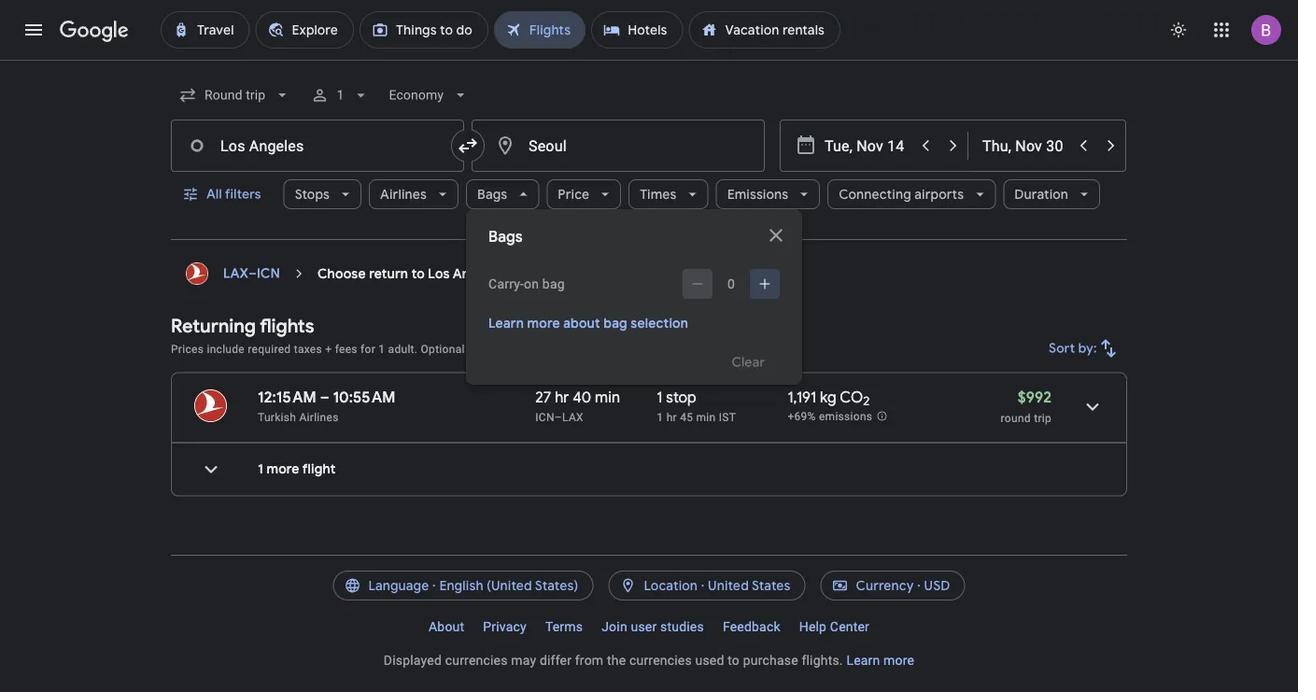 Task type: locate. For each thing, give the bounding box(es) containing it.
1 for 1 more flight
[[258, 461, 263, 478]]

flight
[[303, 461, 336, 478]]

+
[[325, 342, 332, 356]]

1 for 1
[[337, 87, 344, 103]]

1 vertical spatial bag
[[604, 315, 628, 332]]

bag right on
[[543, 276, 565, 292]]

1 vertical spatial hr
[[667, 411, 677, 424]]

1 vertical spatial to
[[728, 653, 740, 668]]

1 horizontal spatial lax
[[563, 411, 584, 424]]

bags
[[478, 186, 508, 203], [489, 228, 523, 247]]

2 vertical spatial –
[[555, 411, 563, 424]]

1 horizontal spatial min
[[697, 411, 716, 424]]

privacy link
[[474, 612, 536, 642]]

may apply. passenger assistance
[[581, 342, 758, 356]]

stops button
[[284, 172, 362, 217]]

bag
[[543, 276, 565, 292], [604, 315, 628, 332]]

0 horizontal spatial icn
[[257, 265, 280, 282]]

connecting airports
[[839, 186, 965, 203]]

returning flights
[[171, 314, 315, 338]]

– down total duration 27 hr 40 min. element
[[555, 411, 563, 424]]

1 vertical spatial icn
[[536, 411, 555, 424]]

1 horizontal spatial icn
[[536, 411, 555, 424]]

carry-
[[489, 276, 524, 292]]

angeles
[[453, 265, 504, 282]]

for
[[361, 342, 376, 356]]

airlines down leaves incheon international airport at 12:15 am on thursday, november 30 and arrives at los angeles international airport at 10:55 am on thursday, november 30. element
[[299, 411, 339, 424]]

currency
[[856, 578, 914, 594]]

purchase
[[744, 653, 799, 668]]

0 horizontal spatial airlines
[[299, 411, 339, 424]]

hr left 45
[[667, 411, 677, 424]]

flight details. leaves incheon international airport at 12:15 am on thursday, november 30 and arrives at los angeles international airport at 10:55 am on thursday, november 30. image
[[1071, 385, 1116, 429]]

airports
[[915, 186, 965, 203]]

to left los
[[412, 265, 425, 282]]

learn down center
[[847, 653, 881, 668]]

close dialog image
[[765, 224, 788, 247]]

min inside 27 hr 40 min icn – lax
[[595, 388, 620, 407]]

currencies down join user studies link at the bottom of the page
[[630, 653, 692, 668]]

more down currency
[[884, 653, 915, 668]]

2 vertical spatial more
[[884, 653, 915, 668]]

icn up "flights"
[[257, 265, 280, 282]]

0 vertical spatial –
[[249, 265, 257, 282]]

1 vertical spatial min
[[697, 411, 716, 424]]

emissions button
[[716, 172, 821, 217]]

center
[[831, 619, 870, 635]]

about
[[429, 619, 465, 635]]

lax
[[223, 265, 249, 282], [563, 411, 584, 424]]

include
[[207, 342, 245, 356]]

icn
[[257, 265, 280, 282], [536, 411, 555, 424]]

None field
[[171, 78, 299, 112], [382, 78, 478, 112], [171, 78, 299, 112], [382, 78, 478, 112]]

– right the departure time: 12:15 am. text box
[[320, 388, 329, 407]]

0 horizontal spatial –
[[249, 265, 257, 282]]

user
[[631, 619, 657, 635]]

None search field
[[171, 73, 1128, 385]]

duration button
[[1004, 172, 1101, 217]]

hr inside 27 hr 40 min icn – lax
[[555, 388, 569, 407]]

1 vertical spatial more
[[267, 461, 300, 478]]

apply.
[[609, 342, 640, 356]]

0 horizontal spatial learn
[[489, 315, 524, 332]]

min right 45
[[697, 411, 716, 424]]

join user studies link
[[593, 612, 714, 642]]

trip
[[1035, 412, 1052, 425]]

sort by:
[[1050, 340, 1098, 357]]

– inside 12:15 am – 10:55 am turkish airlines
[[320, 388, 329, 407]]

more inside search field
[[528, 315, 560, 332]]

1 horizontal spatial may
[[584, 342, 606, 356]]

leaves incheon international airport at 12:15 am on thursday, november 30 and arrives at los angeles international airport at 10:55 am on thursday, november 30. element
[[258, 388, 396, 407]]

Departure text field
[[825, 121, 911, 171]]

flights
[[260, 314, 315, 338]]

1 horizontal spatial currencies
[[630, 653, 692, 668]]

privacy
[[483, 619, 527, 635]]

english (united states)
[[440, 578, 579, 594]]

0 vertical spatial bag
[[543, 276, 565, 292]]

1 horizontal spatial –
[[320, 388, 329, 407]]

min right 40 on the left bottom
[[595, 388, 620, 407]]

1 inside 'popup button'
[[337, 87, 344, 103]]

1 horizontal spatial bag
[[604, 315, 628, 332]]

lax down 40 on the left bottom
[[563, 411, 584, 424]]

more up and at left
[[528, 315, 560, 332]]

– for lax
[[249, 265, 257, 282]]

from
[[575, 653, 604, 668]]

0 vertical spatial learn
[[489, 315, 524, 332]]

layover (1 of 1) is a 1 hr 45 min layover at istanbul airport in i̇stanbul. element
[[657, 410, 779, 425]]

more left flight
[[267, 461, 300, 478]]

by:
[[1079, 340, 1098, 357]]

studies
[[661, 619, 704, 635]]

0 vertical spatial to
[[412, 265, 425, 282]]

hr right 27
[[555, 388, 569, 407]]

english
[[440, 578, 484, 594]]

help center link
[[790, 612, 879, 642]]

more for about
[[528, 315, 560, 332]]

stops
[[295, 186, 330, 203]]

1 vertical spatial may
[[511, 653, 537, 668]]

learn up and at left
[[489, 315, 524, 332]]

12:15 am
[[258, 388, 317, 407]]

0 horizontal spatial min
[[595, 388, 620, 407]]

bags down swap origin and destination. icon
[[478, 186, 508, 203]]

to inside returning flights main content
[[412, 265, 425, 282]]

0 vertical spatial more
[[528, 315, 560, 332]]

None text field
[[472, 120, 765, 172]]

1
[[337, 87, 344, 103], [379, 342, 385, 356], [657, 388, 663, 407], [657, 411, 664, 424], [258, 461, 263, 478]]

more
[[528, 315, 560, 332], [267, 461, 300, 478], [884, 653, 915, 668]]

min inside 1 stop 1 hr 45 min ist
[[697, 411, 716, 424]]

0 horizontal spatial to
[[412, 265, 425, 282]]

join user studies
[[602, 619, 704, 635]]

kg
[[821, 388, 837, 407]]

0 horizontal spatial currencies
[[445, 653, 508, 668]]

lax up returning flights
[[223, 265, 249, 282]]

1 stop 1 hr 45 min ist
[[657, 388, 737, 424]]

2 currencies from the left
[[630, 653, 692, 668]]

bags down the bags popup button
[[489, 228, 523, 247]]

(united
[[487, 578, 533, 594]]

none search field containing bags
[[171, 73, 1128, 385]]

– up returning flights
[[249, 265, 257, 282]]

currencies
[[445, 653, 508, 668], [630, 653, 692, 668]]

1 vertical spatial lax
[[563, 411, 584, 424]]

1 horizontal spatial airlines
[[380, 186, 427, 203]]

2 horizontal spatial –
[[555, 411, 563, 424]]

0 vertical spatial airlines
[[380, 186, 427, 203]]

–
[[249, 265, 257, 282], [320, 388, 329, 407], [555, 411, 563, 424]]

12:15 am – 10:55 am turkish airlines
[[258, 388, 396, 424]]

help center
[[800, 619, 870, 635]]

– for 12:15 am
[[320, 388, 329, 407]]

terms link
[[536, 612, 593, 642]]

0 vertical spatial hr
[[555, 388, 569, 407]]

0 horizontal spatial lax
[[223, 265, 249, 282]]

Return text field
[[983, 121, 1069, 171]]

help
[[800, 619, 827, 635]]

may left differ
[[511, 653, 537, 668]]

1 more flight image
[[189, 447, 234, 492]]

1 horizontal spatial learn
[[847, 653, 881, 668]]

1 vertical spatial airlines
[[299, 411, 339, 424]]

states)
[[535, 578, 579, 594]]

+69%
[[788, 410, 816, 423]]

icn down 27
[[536, 411, 555, 424]]

co
[[840, 388, 864, 407]]

0 vertical spatial may
[[584, 342, 606, 356]]

airlines up the choose return to los angeles
[[380, 186, 427, 203]]

bags button
[[466, 172, 540, 217]]

hr
[[555, 388, 569, 407], [667, 411, 677, 424]]

0 horizontal spatial more
[[267, 461, 300, 478]]

0 vertical spatial min
[[595, 388, 620, 407]]

0 horizontal spatial may
[[511, 653, 537, 668]]

feedback
[[723, 619, 781, 635]]

to right used
[[728, 653, 740, 668]]

currencies down privacy link at the bottom of the page
[[445, 653, 508, 668]]

assistance
[[701, 342, 758, 356]]

bag up apply.
[[604, 315, 628, 332]]

1 vertical spatial –
[[320, 388, 329, 407]]

1 horizontal spatial hr
[[667, 411, 677, 424]]

more inside returning flights main content
[[267, 461, 300, 478]]

airlines
[[380, 186, 427, 203], [299, 411, 339, 424]]

on
[[524, 276, 539, 292]]

lax inside 27 hr 40 min icn – lax
[[563, 411, 584, 424]]

0 horizontal spatial hr
[[555, 388, 569, 407]]

may down learn more about bag selection
[[584, 342, 606, 356]]

None text field
[[171, 120, 464, 172]]

to
[[412, 265, 425, 282], [728, 653, 740, 668]]

may
[[584, 342, 606, 356], [511, 653, 537, 668]]

1 horizontal spatial more
[[528, 315, 560, 332]]

0 vertical spatial icn
[[257, 265, 280, 282]]

0 vertical spatial bags
[[478, 186, 508, 203]]

connecting
[[839, 186, 912, 203]]

27
[[536, 388, 552, 407]]

main menu image
[[22, 19, 45, 41]]



Task type: describe. For each thing, give the bounding box(es) containing it.
sort
[[1050, 340, 1076, 357]]

1 stop flight. element
[[657, 388, 697, 410]]

stop
[[667, 388, 697, 407]]

none text field inside search field
[[171, 120, 464, 172]]

language
[[369, 578, 429, 594]]

1 currencies from the left
[[445, 653, 508, 668]]

may inside returning flights main content
[[584, 342, 606, 356]]

price button
[[547, 172, 622, 217]]

lax – icn
[[223, 265, 280, 282]]

usd
[[925, 578, 951, 594]]

passenger
[[643, 342, 698, 356]]

join
[[602, 619, 628, 635]]

all
[[207, 186, 222, 203]]

learn inside search field
[[489, 315, 524, 332]]

swap origin and destination. image
[[457, 135, 479, 157]]

airlines inside "popup button"
[[380, 186, 427, 203]]

connecting airports button
[[828, 172, 996, 217]]

los
[[428, 265, 450, 282]]

27 hr 40 min icn – lax
[[536, 388, 620, 424]]

1 more flight
[[258, 461, 336, 478]]

optional
[[421, 342, 465, 356]]

1 horizontal spatial to
[[728, 653, 740, 668]]

bags inside popup button
[[478, 186, 508, 203]]

total duration 27 hr 40 min. element
[[536, 388, 657, 410]]

45
[[680, 411, 694, 424]]

times button
[[629, 172, 709, 217]]

round
[[1001, 412, 1032, 425]]

+69% emissions
[[788, 410, 873, 423]]

fees
[[335, 342, 358, 356]]

992 US dollars text field
[[1018, 388, 1052, 407]]

40
[[573, 388, 592, 407]]

price
[[558, 186, 590, 203]]

taxes
[[294, 342, 322, 356]]

sort by: button
[[1042, 326, 1128, 371]]

returning flights main content
[[171, 255, 1128, 512]]

united states
[[708, 578, 791, 594]]

differ
[[540, 653, 572, 668]]

turkish
[[258, 411, 296, 424]]

and
[[513, 342, 532, 356]]

Departure time: 12:15 AM. text field
[[258, 388, 317, 407]]

1 button
[[303, 73, 378, 118]]

displayed currencies may differ from the currencies used to purchase flights. learn more
[[384, 653, 915, 668]]

displayed
[[384, 653, 442, 668]]

1 vertical spatial learn
[[847, 653, 881, 668]]

0 horizontal spatial bag
[[543, 276, 565, 292]]

optional charges and
[[421, 342, 536, 356]]

filters
[[225, 186, 261, 203]]

about link
[[420, 612, 474, 642]]

charges
[[468, 342, 510, 356]]

location
[[644, 578, 698, 594]]

united
[[708, 578, 749, 594]]

times
[[640, 186, 677, 203]]

1 for 1 stop 1 hr 45 min ist
[[657, 388, 663, 407]]

$992 round trip
[[1001, 388, 1052, 425]]

choose return to los angeles
[[318, 265, 504, 282]]

adult.
[[388, 342, 418, 356]]

0
[[728, 276, 736, 292]]

more for flight
[[267, 461, 300, 478]]

prices
[[171, 342, 204, 356]]

airlines button
[[369, 172, 459, 217]]

change appearance image
[[1157, 7, 1202, 52]]

about
[[564, 315, 601, 332]]

learn more link
[[847, 653, 915, 668]]

emissions
[[728, 186, 789, 203]]

duration
[[1015, 186, 1069, 203]]

10:55 am
[[333, 388, 396, 407]]

– inside 27 hr 40 min icn – lax
[[555, 411, 563, 424]]

choose
[[318, 265, 366, 282]]

prices include required taxes + fees for 1 adult.
[[171, 342, 418, 356]]

hr inside 1 stop 1 hr 45 min ist
[[667, 411, 677, 424]]

1 vertical spatial bags
[[489, 228, 523, 247]]

learn more about bag selection link
[[489, 315, 689, 332]]

2 horizontal spatial more
[[884, 653, 915, 668]]

1,191 kg co 2
[[788, 388, 870, 409]]

1,191
[[788, 388, 817, 407]]

learn more about bag selection
[[489, 315, 689, 332]]

the
[[607, 653, 626, 668]]

icn inside 27 hr 40 min icn – lax
[[536, 411, 555, 424]]

terms
[[546, 619, 583, 635]]

returning
[[171, 314, 256, 338]]

0 vertical spatial lax
[[223, 265, 249, 282]]

carry-on bag
[[489, 276, 565, 292]]

Arrival time: 10:55 AM. text field
[[333, 388, 396, 407]]

emissions
[[819, 410, 873, 423]]

return
[[369, 265, 409, 282]]

airlines inside 12:15 am – 10:55 am turkish airlines
[[299, 411, 339, 424]]

$992
[[1018, 388, 1052, 407]]

feedback link
[[714, 612, 790, 642]]

required
[[248, 342, 291, 356]]



Task type: vqa. For each thing, say whether or not it's contained in the screenshot.
Prices include required taxes + fees for 1 adult.
yes



